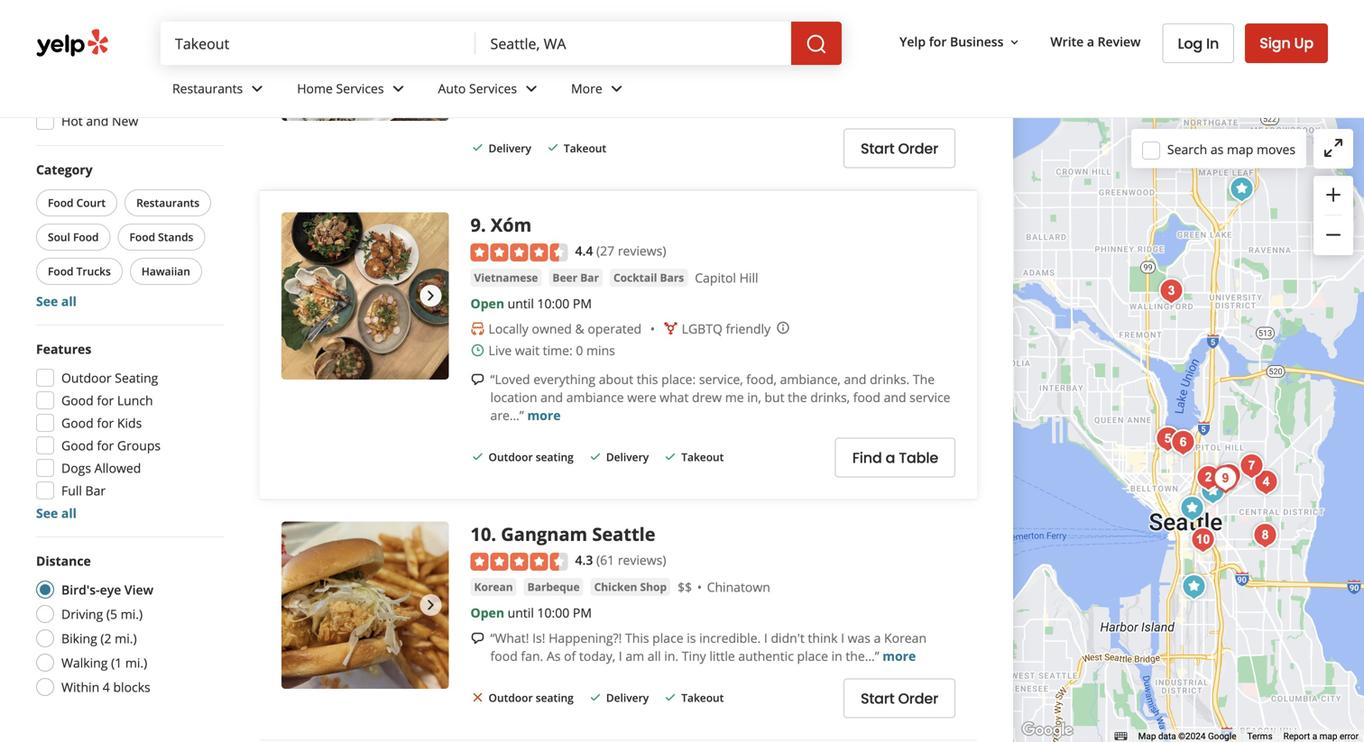 Task type: describe. For each thing, give the bounding box(es) containing it.
food trucks
[[48, 264, 111, 279]]

delivery down were
[[606, 450, 649, 465]]

i left am
[[619, 648, 622, 665]]

see all button for category
[[36, 293, 77, 310]]

see for category
[[36, 293, 58, 310]]

a right write
[[1087, 33, 1094, 50]]

i inside "came by for lunch a while back. the poke spot is more of a grab-and-go type, but there are tables outside. there are many protein options, but i decided to…"
[[877, 79, 880, 96]]

more link for and
[[527, 407, 561, 424]]

ambiance
[[566, 389, 624, 406]]

(2
[[100, 630, 111, 647]]

biking (2 mi.)
[[61, 630, 137, 647]]

think
[[808, 629, 838, 647]]

gangnam seattle link
[[501, 522, 655, 547]]

features group
[[31, 340, 224, 522]]

live wait time: 0 mins
[[489, 342, 615, 359]]

hot and new
[[61, 112, 138, 129]]

and up drinks,
[[844, 371, 866, 388]]

within 4 blocks
[[61, 679, 150, 696]]

today,
[[579, 648, 615, 665]]

slideshow element for 9
[[281, 212, 449, 380]]

takeout down tiny
[[681, 691, 724, 706]]

drinks.
[[870, 371, 910, 388]]

6:30
[[537, 36, 562, 53]]

delivery down to…"
[[489, 141, 531, 155]]

this
[[637, 371, 658, 388]]

capitol
[[695, 269, 736, 287]]

soul food
[[48, 230, 99, 244]]

hawaiian button
[[130, 258, 202, 285]]

the inside "loved everything about this place: service, food, ambiance, and drinks. the location and ambiance were what drew me in, but the drinks, food and service are…"
[[913, 371, 935, 388]]

there
[[514, 79, 545, 96]]

"what! is! happening?! this place is incredible. i didn't think i was a korean food fan. as of today, i am all in.   tiny little authentic place in the…"
[[490, 629, 927, 665]]

distance
[[36, 553, 91, 570]]

as
[[1211, 141, 1224, 158]]

restaurants for "restaurants" link
[[172, 80, 243, 97]]

pm for xóm
[[573, 295, 592, 312]]

good for kids
[[61, 415, 142, 432]]

drew
[[692, 389, 722, 406]]

16 chevron down v2 image
[[1007, 35, 1022, 49]]

reviews) for 10 . gangnam seattle
[[618, 552, 666, 569]]

lgbtq
[[682, 320, 722, 337]]

minato image
[[1153, 273, 1189, 309]]

ihop image
[[1202, 467, 1238, 503]]

bird's-eye view
[[61, 581, 153, 599]]

outdoor for find a table
[[489, 450, 533, 465]]

korean button
[[471, 578, 517, 596]]

atlantic
[[646, 11, 690, 28]]

seafood markets
[[474, 11, 565, 26]]

jerk shack kitchen image
[[1248, 465, 1284, 501]]

start order for start order link
[[861, 689, 938, 709]]

map region
[[926, 0, 1364, 742]]

reviews) for 9 . xóm
[[618, 242, 666, 259]]

locally owned & operated
[[489, 320, 642, 337]]

google
[[1208, 731, 1236, 742]]

delivery up reservations
[[101, 22, 149, 39]]

allowed
[[94, 460, 141, 477]]

happening?!
[[549, 629, 622, 647]]

a inside "what! is! happening?! this place is incredible. i didn't think i was a korean food fan. as of today, i am all in.   tiny little authentic place in the…"
[[874, 629, 881, 647]]

10 . gangnam seattle
[[471, 522, 655, 547]]

offers for offers delivery
[[61, 22, 98, 39]]

. for 9
[[481, 212, 486, 237]]

business categories element
[[158, 65, 1328, 117]]

things to do, nail salons, plumbers text field
[[161, 22, 476, 65]]

report a map error
[[1283, 731, 1359, 742]]

9
[[471, 212, 481, 237]]

none field address, neighborhood, city, state or zip
[[476, 22, 791, 65]]

0 horizontal spatial place
[[652, 629, 683, 647]]

start for start order button
[[861, 138, 894, 159]]

by
[[532, 61, 546, 78]]

markets
[[520, 11, 565, 26]]

open until 6:30 pm
[[471, 36, 585, 53]]

(5
[[106, 606, 117, 623]]

16 clock v2 image
[[471, 343, 485, 358]]

pm for gangnam
[[573, 604, 592, 621]]

for for groups
[[97, 437, 114, 454]]

error
[[1340, 731, 1359, 742]]

0
[[576, 342, 583, 359]]

map for error
[[1320, 731, 1337, 742]]

hawaiian
[[142, 264, 190, 279]]

open for 9
[[471, 295, 504, 312]]

service,
[[699, 371, 743, 388]]

keyboard shortcuts image
[[1114, 733, 1127, 741]]

court
[[76, 195, 106, 210]]

open until 10:00 pm for xóm
[[471, 295, 592, 312]]

4.3 star rating image
[[471, 553, 568, 571]]

more for in,
[[527, 407, 561, 424]]

1 slideshow element from the top
[[281, 0, 449, 121]]

seating for find
[[536, 450, 574, 465]]

home
[[297, 80, 333, 97]]

of inside "came by for lunch a while back. the poke spot is more of a grab-and-go type, but there are tables outside. there are many protein options, but i decided to…"
[[818, 61, 830, 78]]

what
[[660, 389, 689, 406]]

auto
[[438, 80, 466, 97]]

chicken shop
[[594, 579, 667, 594]]

in.
[[664, 648, 679, 665]]

is!
[[532, 629, 545, 647]]

2 horizontal spatial but
[[853, 79, 873, 96]]

beer bar
[[552, 270, 599, 285]]

previous image
[[289, 285, 310, 307]]

(61
[[596, 552, 615, 569]]

shop
[[640, 579, 667, 594]]

seating
[[115, 369, 158, 387]]

16 close v2 image
[[471, 690, 485, 705]]

0 vertical spatial $$
[[617, 11, 631, 28]]

in
[[831, 648, 842, 665]]

good for groups
[[61, 437, 161, 454]]

until for gangnam
[[508, 604, 534, 621]]

4.3 (61 reviews)
[[575, 552, 666, 569]]

barbeque link
[[524, 578, 583, 597]]

log
[[1178, 33, 1203, 54]]

vietnamese button
[[471, 269, 542, 287]]

and down everything
[[541, 389, 563, 406]]

2 are from the left
[[698, 79, 717, 96]]

groups
[[117, 437, 161, 454]]

report a map error link
[[1283, 731, 1359, 742]]

full bar
[[61, 482, 106, 499]]

see for features
[[36, 505, 58, 522]]

4.4
[[575, 242, 593, 259]]

cocktail bars
[[613, 270, 684, 285]]

sizzle&crunch image
[[1150, 421, 1186, 457]]

chicken
[[594, 579, 637, 594]]

seattle fish guys image
[[1247, 518, 1283, 554]]

24 chevron down v2 image
[[521, 78, 542, 100]]

outdoor seating
[[61, 369, 158, 387]]

good for good for kids
[[61, 415, 94, 432]]

all for category
[[61, 293, 77, 310]]

more inside "came by for lunch a while back. the poke spot is more of a grab-and-go type, but there are tables outside. there are many protein options, but i decided to…"
[[783, 61, 815, 78]]

while
[[616, 61, 647, 78]]

start order for start order button
[[861, 138, 938, 159]]

&
[[575, 320, 584, 337]]

seafood
[[474, 11, 517, 26]]

zoom in image
[[1323, 184, 1344, 206]]

spot
[[742, 61, 767, 78]]

a right find
[[886, 448, 895, 468]]

go
[[901, 61, 916, 78]]

9 . xóm
[[471, 212, 532, 237]]

xóm
[[491, 212, 532, 237]]

mi.) for driving (5 mi.)
[[121, 606, 143, 623]]

korean link
[[471, 578, 517, 597]]

good for good for groups
[[61, 437, 94, 454]]

was
[[848, 629, 871, 647]]

soul food button
[[36, 224, 111, 251]]

the
[[788, 389, 807, 406]]

for inside "came by for lunch a while back. the poke spot is more of a grab-and-go type, but there are tables outside. there are many protein options, but i decided to…"
[[549, 61, 566, 78]]

1 are from the left
[[548, 79, 568, 96]]

seating for start
[[536, 691, 574, 706]]

place:
[[661, 371, 696, 388]]

gangnam seattle image
[[1185, 522, 1221, 558]]

hot
[[61, 112, 83, 129]]

report
[[1283, 731, 1310, 742]]

señor villa image
[[1224, 171, 1260, 207]]

the…"
[[846, 648, 879, 665]]

auto services link
[[424, 65, 557, 117]]

10:00 for xóm
[[537, 295, 569, 312]]

bleuwiches image
[[1165, 425, 1201, 461]]

previous image
[[289, 595, 310, 616]]

0 horizontal spatial but
[[490, 79, 510, 96]]

everything
[[533, 371, 595, 388]]

4
[[103, 679, 110, 696]]

takeout down reservations
[[103, 67, 152, 84]]

1 until from the top
[[508, 36, 534, 53]]

seattle
[[592, 522, 655, 547]]

options,
[[803, 79, 850, 96]]



Task type: locate. For each thing, give the bounding box(es) containing it.
place down think
[[797, 648, 828, 665]]

log in
[[1178, 33, 1219, 54]]

mi.) right (5
[[121, 606, 143, 623]]

16 speech v2 image for "loved
[[471, 373, 485, 387]]

the
[[684, 61, 706, 78], [913, 371, 935, 388]]

korean inside "what! is! happening?! this place is incredible. i didn't think i was a korean food fan. as of today, i am all in.   tiny little authentic place in the…"
[[884, 629, 927, 647]]

0 horizontal spatial 24 chevron down v2 image
[[246, 78, 268, 100]]

1 vertical spatial more link
[[883, 648, 916, 665]]

0 vertical spatial reviews)
[[618, 242, 666, 259]]

gyro saj image
[[1195, 474, 1231, 510]]

good up 'dogs' at left bottom
[[61, 437, 94, 454]]

1 horizontal spatial $$
[[678, 579, 692, 596]]

24 chevron down v2 image inside home services link
[[387, 78, 409, 100]]

delivery down am
[[606, 691, 649, 706]]

food inside soul food button
[[73, 230, 99, 244]]

kids
[[117, 415, 142, 432]]

see all for category
[[36, 293, 77, 310]]

restaurants inside button
[[136, 195, 199, 210]]

i left was
[[841, 629, 844, 647]]

0 vertical spatial seating
[[536, 450, 574, 465]]

2 open until 10:00 pm from the top
[[471, 604, 592, 621]]

good for good for lunch
[[61, 392, 94, 409]]

start down the…"
[[861, 689, 894, 709]]

1 good from the top
[[61, 392, 94, 409]]

biang biang noodles image
[[1190, 460, 1226, 496]]

16 checkmark v2 image
[[588, 450, 602, 464], [588, 690, 602, 705]]

walking
[[61, 655, 108, 672]]

food stands button
[[118, 224, 205, 251]]

2 outdoor seating from the top
[[489, 691, 574, 706]]

place up "in."
[[652, 629, 683, 647]]

cocktail
[[613, 270, 657, 285]]

write
[[1050, 33, 1084, 50]]

jack in the box image
[[1176, 569, 1212, 605]]

zoom out image
[[1323, 224, 1344, 246]]

driving
[[61, 606, 103, 623]]

1 vertical spatial offers
[[61, 67, 99, 84]]

2 slideshow element from the top
[[281, 212, 449, 380]]

1 vertical spatial place
[[797, 648, 828, 665]]

and down drinks.
[[884, 389, 906, 406]]

1 start order from the top
[[861, 138, 938, 159]]

ambiance,
[[780, 371, 841, 388]]

services up to…"
[[469, 80, 517, 97]]

see all button down food trucks button
[[36, 293, 77, 310]]

open up 16 locally owned v2 icon
[[471, 295, 504, 312]]

google image
[[1018, 719, 1077, 742]]

distance option group
[[31, 552, 224, 702]]

1 order from the top
[[898, 138, 938, 159]]

0 vertical spatial bar
[[580, 270, 599, 285]]

see inside features group
[[36, 505, 58, 522]]

1 vertical spatial the
[[913, 371, 935, 388]]

(1
[[111, 655, 122, 672]]

"loved everything about this place: service, food, ambiance, and drinks. the location and ambiance were what drew me in, but the drinks, food and service are…"
[[490, 371, 950, 424]]

until up "what!
[[508, 604, 534, 621]]

for for kids
[[97, 415, 114, 432]]

0 horizontal spatial of
[[564, 648, 576, 665]]

start order down the…"
[[861, 689, 938, 709]]

the up there at the top
[[684, 61, 706, 78]]

0 vertical spatial start
[[861, 138, 894, 159]]

2 vertical spatial pm
[[573, 604, 592, 621]]

food,
[[746, 371, 777, 388]]

1 16 speech v2 image from the top
[[471, 373, 485, 387]]

food inside "loved everything about this place: service, food, ambiance, and drinks. the location and ambiance were what drew me in, but the drinks, food and service are…"
[[853, 389, 880, 406]]

24 chevron down v2 image for more
[[606, 78, 628, 100]]

services for home services
[[336, 80, 384, 97]]

group
[[1314, 176, 1353, 255]]

pm up happening?!
[[573, 604, 592, 621]]

for right by
[[549, 61, 566, 78]]

food left trucks
[[48, 264, 74, 279]]

vietnamese link
[[471, 269, 542, 287]]

restaurants inside business categories element
[[172, 80, 243, 97]]

lunch
[[570, 61, 602, 78]]

for down good for lunch
[[97, 415, 114, 432]]

24 chevron down v2 image inside "restaurants" link
[[246, 78, 268, 100]]

open until 10:00 pm
[[471, 295, 592, 312], [471, 604, 592, 621]]

1 vertical spatial pm
[[573, 295, 592, 312]]

1 horizontal spatial more
[[783, 61, 815, 78]]

food right soul
[[73, 230, 99, 244]]

services right home
[[336, 80, 384, 97]]

1 horizontal spatial korean
[[884, 629, 927, 647]]

view
[[124, 581, 153, 599]]

a right the report
[[1312, 731, 1317, 742]]

1 horizontal spatial are
[[698, 79, 717, 96]]

4.4 star rating image
[[471, 243, 568, 261]]

food stands
[[129, 230, 193, 244]]

2 open from the top
[[471, 295, 504, 312]]

16 speech v2 image for "what!
[[471, 632, 485, 646]]

starbucks image
[[1174, 491, 1210, 527]]

beer
[[552, 270, 577, 285]]

0 vertical spatial see
[[36, 293, 58, 310]]

me
[[725, 389, 744, 406]]

write a review
[[1050, 33, 1141, 50]]

reviews) up shop
[[618, 552, 666, 569]]

and
[[86, 112, 109, 129], [844, 371, 866, 388], [541, 389, 563, 406], [884, 389, 906, 406]]

more for today,
[[883, 648, 916, 665]]

2 vertical spatial until
[[508, 604, 534, 621]]

of right as
[[564, 648, 576, 665]]

reviews) up cocktail bars on the top
[[618, 242, 666, 259]]

is up protein on the right of the page
[[771, 61, 780, 78]]

1 vertical spatial slideshow element
[[281, 212, 449, 380]]

24 chevron down v2 image left auto
[[387, 78, 409, 100]]

outdoor up good for lunch
[[61, 369, 112, 387]]

find
[[852, 448, 882, 468]]

food inside food trucks button
[[48, 264, 74, 279]]

outdoor right '16 close v2' icon
[[489, 691, 533, 706]]

of inside "what! is! happening?! this place is incredible. i didn't think i was a korean food fan. as of today, i am all in.   tiny little authentic place in the…"
[[564, 648, 576, 665]]

owned
[[532, 320, 572, 337]]

0 vertical spatial see all
[[36, 293, 77, 310]]

10:00 for gangnam
[[537, 604, 569, 621]]

for right yelp
[[929, 33, 947, 50]]

outdoor for start order
[[489, 691, 533, 706]]

about
[[599, 371, 633, 388]]

start order button
[[843, 129, 955, 168]]

0 vertical spatial restaurants
[[172, 80, 243, 97]]

bar for full bar
[[85, 482, 106, 499]]

"what!
[[490, 629, 529, 647]]

korean inside button
[[474, 579, 513, 594]]

restaurants for restaurants button
[[136, 195, 199, 210]]

outdoor seating for find a table
[[489, 450, 574, 465]]

mi.) for walking (1 mi.)
[[125, 655, 147, 672]]

3 good from the top
[[61, 437, 94, 454]]

"came by for lunch a while back. the poke spot is more of a grab-and-go type, but there are tables outside. there are many protein options, but i decided to…"
[[490, 61, 948, 115]]

food for food trucks
[[48, 264, 74, 279]]

locally
[[489, 320, 529, 337]]

0 vertical spatial open
[[471, 36, 504, 53]]

1 vertical spatial see
[[36, 505, 58, 522]]

map right as
[[1227, 141, 1253, 158]]

2 10:00 from the top
[[537, 604, 569, 621]]

next image
[[420, 595, 442, 616]]

1 none field from the left
[[161, 22, 476, 65]]

outdoor seating down fan.
[[489, 691, 574, 706]]

bar for beer bar
[[580, 270, 599, 285]]

xóm link
[[491, 212, 532, 237]]

sign
[[1260, 33, 1291, 53]]

next image
[[420, 285, 442, 307]]

xóm image
[[1208, 461, 1244, 497]]

of up options,
[[818, 61, 830, 78]]

1 horizontal spatial of
[[818, 61, 830, 78]]

2 24 chevron down v2 image from the left
[[387, 78, 409, 100]]

map for moves
[[1227, 141, 1253, 158]]

1 vertical spatial see all button
[[36, 505, 77, 522]]

good down good for lunch
[[61, 415, 94, 432]]

1 10:00 from the top
[[537, 295, 569, 312]]

order for start order button
[[898, 138, 938, 159]]

0 horizontal spatial food
[[490, 648, 518, 665]]

see inside category group
[[36, 293, 58, 310]]

0 vertical spatial food
[[853, 389, 880, 406]]

features
[[36, 341, 91, 358]]

see all inside features group
[[36, 505, 77, 522]]

10
[[471, 522, 491, 547]]

biking
[[61, 630, 97, 647]]

0 horizontal spatial bar
[[85, 482, 106, 499]]

0 vertical spatial 10:00
[[537, 295, 569, 312]]

are down 'poke'
[[698, 79, 717, 96]]

1 vertical spatial seating
[[536, 691, 574, 706]]

takeout down more link
[[564, 141, 606, 155]]

seating down as
[[536, 691, 574, 706]]

terms link
[[1247, 731, 1273, 742]]

bar inside features group
[[85, 482, 106, 499]]

16 checkmark v2 image for start order
[[588, 690, 602, 705]]

bar right beer
[[580, 270, 599, 285]]

drinks,
[[810, 389, 850, 406]]

1 horizontal spatial bar
[[580, 270, 599, 285]]

start inside button
[[861, 138, 894, 159]]

1 horizontal spatial the
[[913, 371, 935, 388]]

all inside "what! is! happening?! this place is incredible. i didn't think i was a korean food fan. as of today, i am all in.   tiny little authentic place in the…"
[[648, 648, 661, 665]]

all for features
[[61, 505, 77, 522]]

operated
[[588, 320, 642, 337]]

0 vertical spatial 16 speech v2 image
[[471, 373, 485, 387]]

0 vertical spatial see all button
[[36, 293, 77, 310]]

for down the good for kids
[[97, 437, 114, 454]]

16 lgbtq v2 image
[[664, 322, 678, 336]]

bars
[[660, 270, 684, 285]]

24 chevron down v2 image inside more link
[[606, 78, 628, 100]]

1 vertical spatial reviews)
[[618, 552, 666, 569]]

0 vertical spatial of
[[818, 61, 830, 78]]

0 vertical spatial more link
[[527, 407, 561, 424]]

2 start order from the top
[[861, 689, 938, 709]]

0 vertical spatial outdoor
[[61, 369, 112, 387]]

info icon image
[[776, 321, 790, 335], [776, 321, 790, 335]]

location
[[490, 389, 537, 406]]

food down "what!
[[490, 648, 518, 665]]

food left stands
[[129, 230, 155, 244]]

bar down dogs allowed
[[85, 482, 106, 499]]

1 vertical spatial .
[[491, 522, 496, 547]]

but down grab-
[[853, 79, 873, 96]]

2 order from the top
[[898, 689, 938, 709]]

see up the distance
[[36, 505, 58, 522]]

expand map image
[[1323, 137, 1344, 159]]

0 vertical spatial slideshow element
[[281, 0, 449, 121]]

food inside "what! is! happening?! this place is incredible. i didn't think i was a korean food fan. as of today, i am all in.   tiny little authentic place in the…"
[[490, 648, 518, 665]]

start for start order link
[[861, 689, 894, 709]]

a left the while
[[605, 61, 612, 78]]

0 vertical spatial .
[[481, 212, 486, 237]]

food left "court" on the top left of page
[[48, 195, 74, 210]]

start order inside start order button
[[861, 138, 938, 159]]

2 reviews) from the top
[[618, 552, 666, 569]]

poke
[[709, 61, 738, 78]]

. for 10
[[491, 522, 496, 547]]

2 seating from the top
[[536, 691, 574, 706]]

1 vertical spatial outdoor
[[489, 450, 533, 465]]

time:
[[543, 342, 573, 359]]

none field 'things to do, nail salons, plumbers'
[[161, 22, 476, 65]]

yelp for business button
[[892, 25, 1029, 58]]

is up tiny
[[687, 629, 696, 647]]

moves
[[1257, 141, 1295, 158]]

1 24 chevron down v2 image from the left
[[246, 78, 268, 100]]

0 horizontal spatial more
[[527, 407, 561, 424]]

see all button inside features group
[[36, 505, 77, 522]]

1 vertical spatial is
[[687, 629, 696, 647]]

services for auto services
[[469, 80, 517, 97]]

order inside button
[[898, 138, 938, 159]]

3 slideshow element from the top
[[281, 522, 449, 689]]

16 checkmark v2 image down the ambiance in the left bottom of the page
[[588, 450, 602, 464]]

1 vertical spatial more
[[527, 407, 561, 424]]

16 checkmark v2 image down today,
[[588, 690, 602, 705]]

a up options,
[[833, 61, 840, 78]]

open until 10:00 pm up the is!
[[471, 604, 592, 621]]

0 horizontal spatial .
[[481, 212, 486, 237]]

start down decided
[[861, 138, 894, 159]]

see all inside category group
[[36, 293, 77, 310]]

1 horizontal spatial services
[[469, 80, 517, 97]]

0 horizontal spatial the
[[684, 61, 706, 78]]

but up to…"
[[490, 79, 510, 96]]

there
[[660, 79, 694, 96]]

24 chevron down v2 image
[[246, 78, 268, 100], [387, 78, 409, 100], [606, 78, 628, 100]]

1 horizontal spatial but
[[764, 389, 784, 406]]

3 24 chevron down v2 image from the left
[[606, 78, 628, 100]]

offers for offers takeout
[[61, 67, 99, 84]]

0 horizontal spatial $$
[[617, 11, 631, 28]]

1 vertical spatial korean
[[884, 629, 927, 647]]

bar inside button
[[580, 270, 599, 285]]

all inside features group
[[61, 505, 77, 522]]

start order link
[[843, 679, 955, 718]]

2 vertical spatial all
[[648, 648, 661, 665]]

open for 10
[[471, 604, 504, 621]]

outdoor down are…"
[[489, 450, 533, 465]]

1 vertical spatial mi.)
[[115, 630, 137, 647]]

2 none field from the left
[[476, 22, 791, 65]]

i up authentic
[[764, 629, 768, 647]]

None field
[[161, 22, 476, 65], [476, 22, 791, 65]]

see
[[36, 293, 58, 310], [36, 505, 58, 522]]

16 checkmark v2 image for find a table
[[588, 450, 602, 464]]

this
[[625, 629, 649, 647]]

2 until from the top
[[508, 295, 534, 312]]

1 vertical spatial start order
[[861, 689, 938, 709]]

table
[[899, 448, 938, 468]]

offers takeout
[[61, 67, 152, 84]]

good for lunch
[[61, 392, 153, 409]]

1 horizontal spatial place
[[797, 648, 828, 665]]

. up 4.3 star rating image
[[491, 522, 496, 547]]

24 chevron down v2 image for home services
[[387, 78, 409, 100]]

16 speech v2 image
[[471, 373, 485, 387], [471, 632, 485, 646]]

1 vertical spatial of
[[564, 648, 576, 665]]

outdoor seating
[[489, 450, 574, 465], [489, 691, 574, 706]]

see all for features
[[36, 505, 77, 522]]

1 services from the left
[[336, 80, 384, 97]]

food inside food court button
[[48, 195, 74, 210]]

see all down food trucks button
[[36, 293, 77, 310]]

2 horizontal spatial 24 chevron down v2 image
[[606, 78, 628, 100]]

food for food court
[[48, 195, 74, 210]]

1 outdoor seating from the top
[[489, 450, 574, 465]]

1 vertical spatial outdoor seating
[[489, 691, 574, 706]]

business
[[950, 33, 1004, 50]]

0 vertical spatial open until 10:00 pm
[[471, 295, 592, 312]]

more link down location
[[527, 407, 561, 424]]

24 chevron down v2 image right more
[[606, 78, 628, 100]]

0 vertical spatial start order
[[861, 138, 938, 159]]

gangnam
[[501, 522, 587, 547]]

1 see all button from the top
[[36, 293, 77, 310]]

are
[[548, 79, 568, 96], [698, 79, 717, 96]]

2 vertical spatial mi.)
[[125, 655, 147, 672]]

2 16 speech v2 image from the top
[[471, 632, 485, 646]]

outdoor inside features group
[[61, 369, 112, 387]]

2 see all button from the top
[[36, 505, 77, 522]]

mi.) for biking (2 mi.)
[[115, 630, 137, 647]]

see all button for features
[[36, 505, 77, 522]]

address, neighborhood, city, state or zip text field
[[476, 22, 791, 65]]

2 offers from the top
[[61, 67, 99, 84]]

$$ right shop
[[678, 579, 692, 596]]

is
[[771, 61, 780, 78], [687, 629, 696, 647]]

start order inside start order link
[[861, 689, 938, 709]]

cocktail bars link
[[610, 269, 688, 287]]

i down 'and-'
[[877, 79, 880, 96]]

1 vertical spatial 10:00
[[537, 604, 569, 621]]

1 offers from the top
[[61, 22, 98, 39]]

0 vertical spatial korean
[[474, 579, 513, 594]]

open until 10:00 pm up owned
[[471, 295, 592, 312]]

food for food stands
[[129, 230, 155, 244]]

offers up reservations
[[61, 22, 98, 39]]

food inside food stands button
[[129, 230, 155, 244]]

all inside category group
[[61, 293, 77, 310]]

1 vertical spatial 16 checkmark v2 image
[[588, 690, 602, 705]]

1 vertical spatial open until 10:00 pm
[[471, 604, 592, 621]]

bird's-
[[61, 581, 100, 599]]

0 vertical spatial all
[[61, 293, 77, 310]]

for for business
[[929, 33, 947, 50]]

0 vertical spatial more
[[783, 61, 815, 78]]

1 horizontal spatial map
[[1320, 731, 1337, 742]]

4.4 (27 reviews)
[[575, 242, 666, 259]]

1 horizontal spatial 24 chevron down v2 image
[[387, 78, 409, 100]]

more link for a
[[883, 648, 916, 665]]

more
[[571, 80, 602, 97]]

seating down the ambiance in the left bottom of the page
[[536, 450, 574, 465]]

0 horizontal spatial korean
[[474, 579, 513, 594]]

a right was
[[874, 629, 881, 647]]

walking (1 mi.)
[[61, 655, 147, 672]]

2 16 checkmark v2 image from the top
[[588, 690, 602, 705]]

2 start from the top
[[861, 689, 894, 709]]

0 horizontal spatial more link
[[527, 407, 561, 424]]

0 horizontal spatial services
[[336, 80, 384, 97]]

trucks
[[76, 264, 111, 279]]

2 see from the top
[[36, 505, 58, 522]]

auto services
[[438, 80, 517, 97]]

0 vertical spatial place
[[652, 629, 683, 647]]

2 vertical spatial outdoor
[[489, 691, 533, 706]]

grab-
[[844, 61, 874, 78]]

1 horizontal spatial .
[[491, 522, 496, 547]]

until for xóm
[[508, 295, 534, 312]]

3 open from the top
[[471, 604, 504, 621]]

authentic
[[738, 648, 794, 665]]

see down food trucks button
[[36, 293, 58, 310]]

category group
[[32, 161, 224, 310]]

and-
[[874, 61, 901, 78]]

$$ right the 'poke' link at the left
[[617, 11, 631, 28]]

0 vertical spatial mi.)
[[121, 606, 143, 623]]

search as map moves
[[1167, 141, 1295, 158]]

start order down decided
[[861, 138, 938, 159]]

open down korean link
[[471, 604, 504, 621]]

1 seating from the top
[[536, 450, 574, 465]]

more right the…"
[[883, 648, 916, 665]]

slideshow element
[[281, 0, 449, 121], [281, 212, 449, 380], [281, 522, 449, 689]]

korean down 4.3 star rating image
[[474, 579, 513, 594]]

order for start order link
[[898, 689, 938, 709]]

all down food trucks button
[[61, 293, 77, 310]]

vietnamese
[[474, 270, 538, 285]]

2 vertical spatial good
[[61, 437, 94, 454]]

dave's hot chicken image
[[1211, 458, 1247, 494]]

2 vertical spatial open
[[471, 604, 504, 621]]

until
[[508, 36, 534, 53], [508, 295, 534, 312], [508, 604, 534, 621]]

1 see all from the top
[[36, 293, 77, 310]]

0 horizontal spatial are
[[548, 79, 568, 96]]

but right in,
[[764, 389, 784, 406]]

2 services from the left
[[469, 80, 517, 97]]

1 see from the top
[[36, 293, 58, 310]]

open until 10:00 pm for gangnam
[[471, 604, 592, 621]]

for for lunch
[[97, 392, 114, 409]]

1 open from the top
[[471, 36, 504, 53]]

10:00 down the barbeque link
[[537, 604, 569, 621]]

fan.
[[521, 648, 543, 665]]

start
[[861, 138, 894, 159], [861, 689, 894, 709]]

is inside "what! is! happening?! this place is incredible. i didn't think i was a korean food fan. as of today, i am all in.   tiny little authentic place in the…"
[[687, 629, 696, 647]]

until down the seafood markets link
[[508, 36, 534, 53]]

barbeque
[[527, 579, 580, 594]]

1 vertical spatial see all
[[36, 505, 77, 522]]

didn't
[[771, 629, 805, 647]]

1 reviews) from the top
[[618, 242, 666, 259]]

lunch
[[117, 392, 153, 409]]

search image
[[806, 33, 827, 55]]

1 vertical spatial open
[[471, 295, 504, 312]]

0 vertical spatial 16 checkmark v2 image
[[588, 450, 602, 464]]

0 vertical spatial map
[[1227, 141, 1253, 158]]

1 vertical spatial restaurants
[[136, 195, 199, 210]]

good
[[61, 392, 94, 409], [61, 415, 94, 432], [61, 437, 94, 454]]

see all button down full
[[36, 505, 77, 522]]

16 checkmark v2 image
[[471, 140, 485, 155], [546, 140, 560, 155], [471, 450, 485, 464], [663, 450, 678, 464], [663, 690, 678, 705]]

the inside "came by for lunch a while back. the poke spot is more of a grab-and-go type, but there are tables outside. there are many protein options, but i decided to…"
[[684, 61, 706, 78]]

poke link
[[576, 10, 610, 28]]

24 chevron down v2 image left home
[[246, 78, 268, 100]]

more link right the…"
[[883, 648, 916, 665]]

2 vertical spatial more
[[883, 648, 916, 665]]

more down location
[[527, 407, 561, 424]]

1 horizontal spatial food
[[853, 389, 880, 406]]

1 open until 10:00 pm from the top
[[471, 295, 592, 312]]

24 chevron down v2 image for restaurants
[[246, 78, 268, 100]]

outdoor seating for start order
[[489, 691, 574, 706]]

incredible.
[[699, 629, 761, 647]]

but inside "loved everything about this place: service, food, ambiance, and drinks. the location and ambiance were what drew me in, but the drinks, food and service are…"
[[764, 389, 784, 406]]

1 vertical spatial all
[[61, 505, 77, 522]]

16 speech v2 image left "what!
[[471, 632, 485, 646]]

pm up the &
[[573, 295, 592, 312]]

1 vertical spatial start
[[861, 689, 894, 709]]

1 start from the top
[[861, 138, 894, 159]]

16 locally owned v2 image
[[471, 322, 485, 336]]

food down drinks.
[[853, 389, 880, 406]]

0 vertical spatial order
[[898, 138, 938, 159]]

0 vertical spatial offers
[[61, 22, 98, 39]]

16 speech v2 image
[[471, 63, 485, 78]]

1 vertical spatial order
[[898, 689, 938, 709]]

10:00 up owned
[[537, 295, 569, 312]]

1 horizontal spatial is
[[771, 61, 780, 78]]

1 vertical spatial good
[[61, 415, 94, 432]]

full
[[61, 482, 82, 499]]

map left the error
[[1320, 731, 1337, 742]]

for inside yelp for business 'button'
[[929, 33, 947, 50]]

sodam chicken - capitol hill image
[[1234, 448, 1270, 484]]

0 vertical spatial is
[[771, 61, 780, 78]]

pm right 6:30
[[566, 36, 585, 53]]

1 16 checkmark v2 image from the top
[[588, 450, 602, 464]]

the up service
[[913, 371, 935, 388]]

0 vertical spatial pm
[[566, 36, 585, 53]]

2 good from the top
[[61, 415, 94, 432]]

and right hot
[[86, 112, 109, 129]]

offers delivery
[[61, 22, 149, 39]]

tables
[[571, 79, 606, 96]]

mi.) right (1
[[125, 655, 147, 672]]

None search field
[[161, 22, 842, 65]]

of
[[818, 61, 830, 78], [564, 648, 576, 665]]

0 horizontal spatial map
[[1227, 141, 1253, 158]]

more up protein on the right of the page
[[783, 61, 815, 78]]

friendly
[[726, 320, 771, 337]]

takeout down "drew" at the right bottom of page
[[681, 450, 724, 465]]

2 see all from the top
[[36, 505, 77, 522]]

slideshow element for 10
[[281, 522, 449, 689]]

is inside "came by for lunch a while back. the poke spot is more of a grab-and-go type, but there are tables outside. there are many protein options, but i decided to…"
[[771, 61, 780, 78]]

decided
[[883, 79, 930, 96]]

until up locally
[[508, 295, 534, 312]]

seafood markets link
[[471, 10, 569, 28]]

1 vertical spatial until
[[508, 295, 534, 312]]

all down full
[[61, 505, 77, 522]]

3 until from the top
[[508, 604, 534, 621]]



Task type: vqa. For each thing, say whether or not it's contained in the screenshot.
Cost
no



